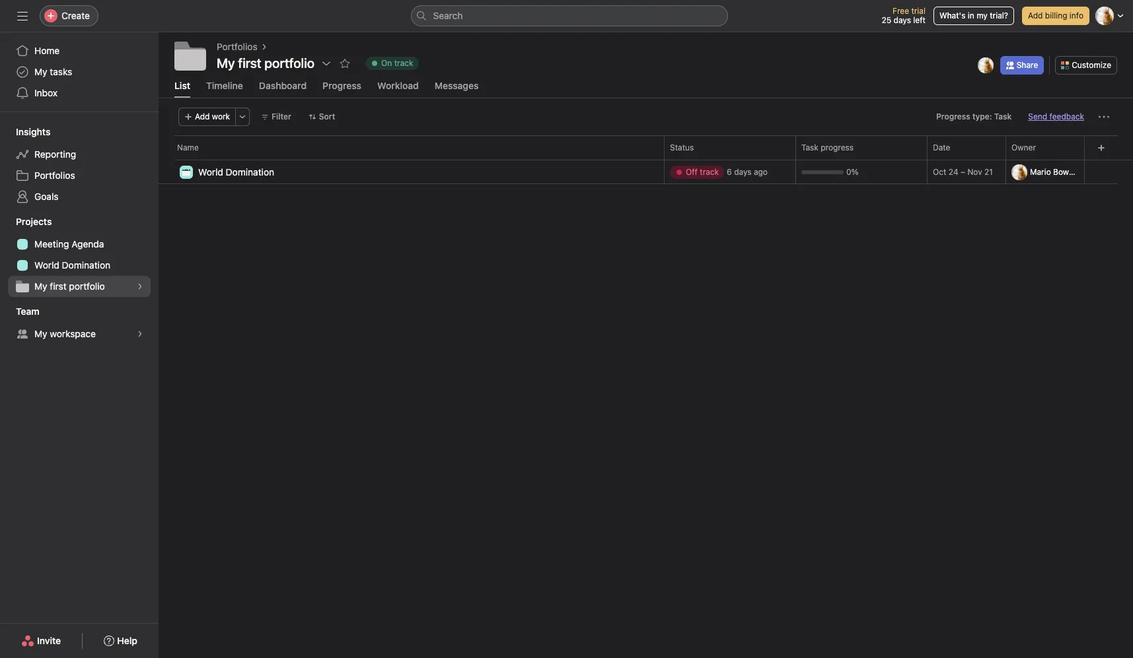 Task type: vqa. For each thing, say whether or not it's contained in the screenshot.
bottommost THE WORLD
yes



Task type: locate. For each thing, give the bounding box(es) containing it.
off track
[[686, 167, 719, 177]]

team
[[16, 306, 39, 317]]

my inside "link"
[[34, 328, 47, 340]]

1 vertical spatial add
[[195, 112, 210, 122]]

my tasks link
[[8, 61, 151, 83]]

0 vertical spatial add
[[1028, 11, 1043, 20]]

1 vertical spatial mb
[[1014, 167, 1026, 177]]

1 vertical spatial world domination
[[34, 260, 110, 271]]

track for on track
[[394, 58, 413, 68]]

0 horizontal spatial domination
[[62, 260, 110, 271]]

0 vertical spatial world
[[198, 166, 223, 177]]

task progress
[[802, 143, 854, 153]]

send
[[1028, 112, 1048, 122]]

track for off track
[[700, 167, 719, 177]]

0 horizontal spatial cell
[[664, 160, 796, 184]]

world domination link
[[198, 165, 274, 179], [8, 255, 151, 276]]

my down the team
[[34, 328, 47, 340]]

mb left mario
[[1014, 167, 1026, 177]]

0 horizontal spatial world domination link
[[8, 255, 151, 276]]

progress left type:
[[936, 112, 970, 122]]

inbox link
[[8, 83, 151, 104]]

workspace
[[50, 328, 96, 340]]

first
[[50, 281, 67, 292]]

progress type: task button
[[930, 108, 1018, 126]]

show options image
[[321, 58, 332, 69]]

1 horizontal spatial cell
[[1006, 160, 1092, 184]]

progress inside dropdown button
[[936, 112, 970, 122]]

bowers
[[1053, 167, 1081, 177]]

reporting
[[34, 149, 76, 160]]

0 vertical spatial domination
[[226, 166, 274, 177]]

1 vertical spatial world
[[34, 260, 59, 271]]

add work button
[[178, 108, 236, 126]]

task right type:
[[994, 112, 1012, 122]]

portfolios
[[217, 41, 257, 52], [34, 170, 75, 181]]

projects element
[[0, 210, 159, 300]]

track inside dropdown button
[[394, 58, 413, 68]]

1 vertical spatial days
[[734, 167, 752, 177]]

1 horizontal spatial domination
[[226, 166, 274, 177]]

track right off
[[700, 167, 719, 177]]

my inside the global 'element'
[[34, 66, 47, 77]]

0 horizontal spatial add
[[195, 112, 210, 122]]

world domination inside cell
[[198, 166, 274, 177]]

portfolios down reporting
[[34, 170, 75, 181]]

my
[[217, 56, 235, 71], [34, 66, 47, 77], [34, 281, 47, 292], [34, 328, 47, 340]]

portfolios up my first portfolio
[[217, 41, 257, 52]]

tasks
[[50, 66, 72, 77]]

0 vertical spatial portfolios link
[[217, 40, 257, 54]]

add left billing
[[1028, 11, 1043, 20]]

1 vertical spatial domination
[[62, 260, 110, 271]]

my for my first portfolio
[[34, 281, 47, 292]]

on
[[381, 58, 392, 68]]

1 vertical spatial track
[[700, 167, 719, 177]]

6 days ago
[[727, 167, 768, 177]]

1 horizontal spatial portfolios
[[217, 41, 257, 52]]

mb left "share" button
[[980, 60, 992, 70]]

my inside projects element
[[34, 281, 47, 292]]

0 vertical spatial world domination
[[198, 166, 274, 177]]

row
[[159, 135, 1133, 160], [159, 159, 1133, 161]]

my first portfolio
[[217, 56, 315, 71]]

0 horizontal spatial portfolios
[[34, 170, 75, 181]]

portfolios link down reporting
[[8, 165, 151, 186]]

send feedback link
[[1028, 111, 1084, 123]]

domination inside cell
[[226, 166, 274, 177]]

progress down add to starred image
[[323, 80, 362, 91]]

reporting link
[[8, 144, 151, 165]]

2 cell from the left
[[1006, 160, 1092, 184]]

type:
[[973, 112, 992, 122]]

days right "6"
[[734, 167, 752, 177]]

goals
[[34, 191, 59, 202]]

1 horizontal spatial mb
[[1014, 167, 1026, 177]]

cell
[[664, 160, 796, 184], [1006, 160, 1092, 184]]

0 horizontal spatial mb
[[980, 60, 992, 70]]

help
[[117, 636, 137, 647]]

0 vertical spatial days
[[894, 15, 911, 25]]

my for my first portfolio
[[217, 56, 235, 71]]

days
[[894, 15, 911, 25], [734, 167, 752, 177]]

0 horizontal spatial world
[[34, 260, 59, 271]]

workload
[[377, 80, 419, 91]]

days right '25'
[[894, 15, 911, 25]]

left
[[913, 15, 926, 25]]

1 horizontal spatial progress
[[936, 112, 970, 122]]

customize button
[[1055, 56, 1117, 74]]

0 horizontal spatial days
[[734, 167, 752, 177]]

my for my workspace
[[34, 328, 47, 340]]

in
[[968, 11, 975, 20]]

create
[[61, 10, 90, 21]]

work
[[212, 112, 230, 122]]

customize
[[1072, 60, 1111, 70]]

filter button
[[255, 108, 297, 126]]

invite
[[37, 636, 61, 647]]

more actions image
[[1099, 112, 1109, 122]]

more actions image
[[239, 113, 247, 121]]

1 horizontal spatial days
[[894, 15, 911, 25]]

my left 'tasks'
[[34, 66, 47, 77]]

world domination up my first portfolio
[[34, 260, 110, 271]]

1 cell from the left
[[664, 160, 796, 184]]

my left first
[[34, 281, 47, 292]]

on track
[[381, 58, 413, 68]]

what's in my trial?
[[940, 11, 1008, 20]]

world domination link inside cell
[[198, 165, 274, 179]]

track inside world domination row
[[700, 167, 719, 177]]

domination
[[226, 166, 274, 177], [62, 260, 110, 271]]

task
[[994, 112, 1012, 122], [802, 143, 819, 153]]

1 row from the top
[[159, 135, 1133, 160]]

name
[[177, 143, 199, 153]]

1 vertical spatial progress
[[936, 112, 970, 122]]

world domination link up portfolio
[[8, 255, 151, 276]]

dashboard
[[259, 80, 307, 91]]

add to starred image
[[340, 58, 350, 69]]

portfolio
[[69, 281, 105, 292]]

free
[[893, 6, 909, 16]]

my up the timeline
[[217, 56, 235, 71]]

1 horizontal spatial track
[[700, 167, 719, 177]]

1 horizontal spatial world
[[198, 166, 223, 177]]

billing
[[1045, 11, 1068, 20]]

1 vertical spatial portfolios
[[34, 170, 75, 181]]

track
[[394, 58, 413, 68], [700, 167, 719, 177]]

status
[[670, 143, 694, 153]]

meeting
[[34, 239, 69, 250]]

days inside world domination row
[[734, 167, 752, 177]]

domination up portfolio
[[62, 260, 110, 271]]

world right calendar icon
[[198, 166, 223, 177]]

world domination link right calendar icon
[[198, 165, 274, 179]]

row up off
[[159, 135, 1133, 160]]

1 vertical spatial portfolios link
[[8, 165, 151, 186]]

1 horizontal spatial task
[[994, 112, 1012, 122]]

progress
[[323, 80, 362, 91], [936, 112, 970, 122]]

1 horizontal spatial add
[[1028, 11, 1043, 20]]

domination down more actions image at top
[[226, 166, 274, 177]]

0 horizontal spatial task
[[802, 143, 819, 153]]

teams element
[[0, 300, 159, 348]]

mb
[[980, 60, 992, 70], [1014, 167, 1026, 177]]

0 vertical spatial world domination link
[[198, 165, 274, 179]]

0 vertical spatial task
[[994, 112, 1012, 122]]

world domination row
[[159, 160, 1133, 186]]

0 vertical spatial mb
[[980, 60, 992, 70]]

0 horizontal spatial world domination
[[34, 260, 110, 271]]

days inside free trial 25 days left
[[894, 15, 911, 25]]

progress for progress type: task
[[936, 112, 970, 122]]

add
[[1028, 11, 1043, 20], [195, 112, 210, 122]]

world domination right calendar icon
[[198, 166, 274, 177]]

0 vertical spatial progress
[[323, 80, 362, 91]]

add field image
[[1097, 144, 1105, 152]]

21
[[985, 167, 993, 177]]

0 vertical spatial track
[[394, 58, 413, 68]]

goals link
[[8, 186, 151, 207]]

1 vertical spatial world domination link
[[8, 255, 151, 276]]

oct
[[933, 167, 947, 177]]

row containing name
[[159, 135, 1133, 160]]

1 vertical spatial task
[[802, 143, 819, 153]]

1 horizontal spatial portfolios link
[[217, 40, 257, 54]]

send feedback
[[1028, 112, 1084, 122]]

25
[[882, 15, 892, 25]]

add inside button
[[1028, 11, 1043, 20]]

see details, my workspace image
[[136, 330, 144, 338]]

portfolios link up my first portfolio
[[217, 40, 257, 54]]

mario bowers
[[1030, 167, 1081, 177]]

1 horizontal spatial world domination
[[198, 166, 274, 177]]

portfolios link
[[217, 40, 257, 54], [8, 165, 151, 186]]

list link
[[174, 80, 190, 98]]

insights button
[[0, 126, 50, 139]]

timeline
[[206, 80, 243, 91]]

info
[[1070, 11, 1084, 20]]

task left progress
[[802, 143, 819, 153]]

track right "on" on the left
[[394, 58, 413, 68]]

0 horizontal spatial track
[[394, 58, 413, 68]]

add inside button
[[195, 112, 210, 122]]

world
[[198, 166, 223, 177], [34, 260, 59, 271]]

see details, my first portfolio image
[[136, 283, 144, 291]]

0 horizontal spatial portfolios link
[[8, 165, 151, 186]]

world down meeting
[[34, 260, 59, 271]]

add left "work"
[[195, 112, 210, 122]]

inbox
[[34, 87, 58, 98]]

row down status
[[159, 159, 1133, 161]]

0 horizontal spatial progress
[[323, 80, 362, 91]]

search button
[[411, 5, 728, 26]]

1 horizontal spatial world domination link
[[198, 165, 274, 179]]

world inside cell
[[198, 166, 223, 177]]

owner
[[1012, 143, 1036, 153]]



Task type: describe. For each thing, give the bounding box(es) containing it.
progress for progress
[[323, 80, 362, 91]]

home link
[[8, 40, 151, 61]]

hide sidebar image
[[17, 11, 28, 21]]

create button
[[40, 5, 98, 26]]

insights element
[[0, 120, 159, 210]]

feedback
[[1050, 112, 1084, 122]]

remove image
[[1082, 168, 1090, 176]]

add billing info button
[[1022, 7, 1090, 25]]

list
[[174, 80, 190, 91]]

workload link
[[377, 80, 419, 98]]

filter
[[272, 112, 291, 122]]

free trial 25 days left
[[882, 6, 926, 25]]

projects
[[16, 216, 52, 227]]

2 row from the top
[[159, 159, 1133, 161]]

my workspace
[[34, 328, 96, 340]]

0%
[[846, 167, 859, 177]]

team button
[[0, 305, 39, 318]]

mb inside world domination row
[[1014, 167, 1026, 177]]

timeline link
[[206, 80, 243, 98]]

24
[[949, 167, 959, 177]]

agenda
[[71, 239, 104, 250]]

portfolios inside insights element
[[34, 170, 75, 181]]

add for add billing info
[[1028, 11, 1043, 20]]

search list box
[[411, 5, 728, 26]]

help button
[[95, 630, 146, 654]]

dashboard link
[[259, 80, 307, 98]]

meeting agenda
[[34, 239, 104, 250]]

what's in my trial? button
[[934, 7, 1014, 25]]

world inside projects element
[[34, 260, 59, 271]]

trial
[[911, 6, 926, 16]]

calendar image
[[182, 168, 190, 176]]

invite button
[[13, 630, 69, 654]]

–
[[961, 167, 965, 177]]

home
[[34, 45, 60, 56]]

messages
[[435, 80, 479, 91]]

add work
[[195, 112, 230, 122]]

mario
[[1030, 167, 1051, 177]]

meeting agenda link
[[8, 234, 151, 255]]

what's
[[940, 11, 966, 20]]

date
[[933, 143, 951, 153]]

my first portfolio
[[34, 281, 105, 292]]

add billing info
[[1028, 11, 1084, 20]]

world domination inside projects element
[[34, 260, 110, 271]]

global element
[[0, 32, 159, 112]]

my first portfolio link
[[8, 276, 151, 297]]

trial?
[[990, 11, 1008, 20]]

my
[[977, 11, 988, 20]]

task inside dropdown button
[[994, 112, 1012, 122]]

insights
[[16, 126, 50, 137]]

ago
[[754, 167, 768, 177]]

my for my tasks
[[34, 66, 47, 77]]

messages link
[[435, 80, 479, 98]]

my workspace link
[[8, 324, 151, 345]]

progress
[[821, 143, 854, 153]]

progress link
[[323, 80, 362, 98]]

off
[[686, 167, 698, 177]]

search
[[433, 10, 463, 21]]

progress type: task
[[936, 112, 1012, 122]]

task inside row
[[802, 143, 819, 153]]

sort
[[319, 112, 335, 122]]

projects button
[[0, 215, 52, 229]]

domination inside projects element
[[62, 260, 110, 271]]

first portfolio
[[238, 56, 315, 71]]

cell containing off track
[[664, 160, 796, 184]]

world domination cell
[[159, 160, 665, 186]]

cell containing mb
[[1006, 160, 1092, 184]]

add for add work
[[195, 112, 210, 122]]

share
[[1017, 60, 1038, 70]]

on track button
[[360, 54, 425, 73]]

0 vertical spatial portfolios
[[217, 41, 257, 52]]

world domination link inside projects element
[[8, 255, 151, 276]]

nov
[[968, 167, 982, 177]]

oct 24 – nov 21
[[933, 167, 993, 177]]

my tasks
[[34, 66, 72, 77]]

6
[[727, 167, 732, 177]]



